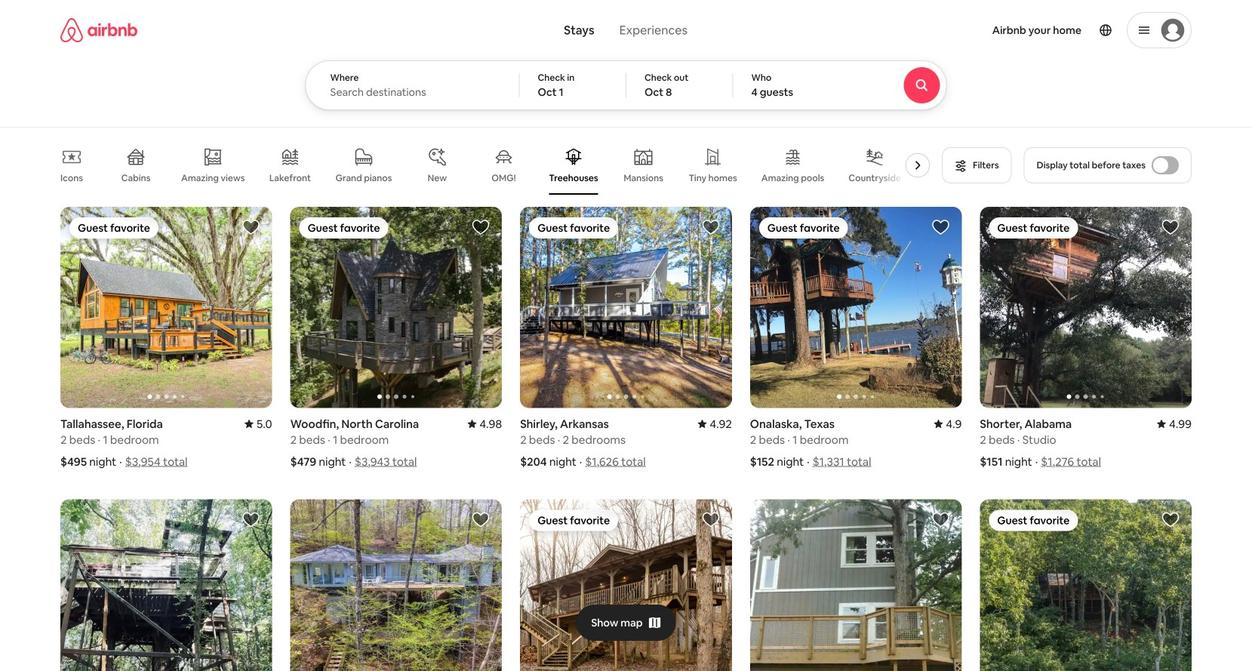 Task type: locate. For each thing, give the bounding box(es) containing it.
profile element
[[767, 0, 1192, 60]]

Search destinations search field
[[330, 85, 495, 99]]

add to wishlist: blue ridge, georgia image
[[1162, 511, 1180, 529]]

add to wishlist: shorter, alabama image
[[1162, 218, 1180, 236]]

group
[[60, 136, 936, 195], [60, 207, 272, 408], [290, 207, 502, 408], [520, 207, 732, 408], [750, 207, 962, 408], [980, 207, 1192, 408], [60, 499, 272, 671], [290, 499, 502, 671], [520, 499, 732, 671], [750, 499, 962, 671], [980, 499, 1192, 671]]

what can we help you find? tab list
[[552, 14, 700, 47]]

None search field
[[305, 0, 988, 110]]

add to wishlist: onalaska, texas image
[[932, 218, 950, 236]]



Task type: describe. For each thing, give the bounding box(es) containing it.
add to wishlist: topton, north carolina image
[[472, 511, 490, 529]]

add to wishlist: shirley, arkansas image
[[702, 218, 720, 236]]

add to wishlist: eufaula, oklahoma image
[[242, 511, 260, 529]]

add to wishlist: mentone, alabama image
[[702, 511, 720, 529]]

add to wishlist: woodfin, north carolina image
[[472, 218, 490, 236]]

add to wishlist: liberty, south carolina image
[[932, 511, 950, 529]]

add to wishlist: tallahassee, florida image
[[242, 218, 260, 236]]



Task type: vqa. For each thing, say whether or not it's contained in the screenshot.
Hosting to the top
no



